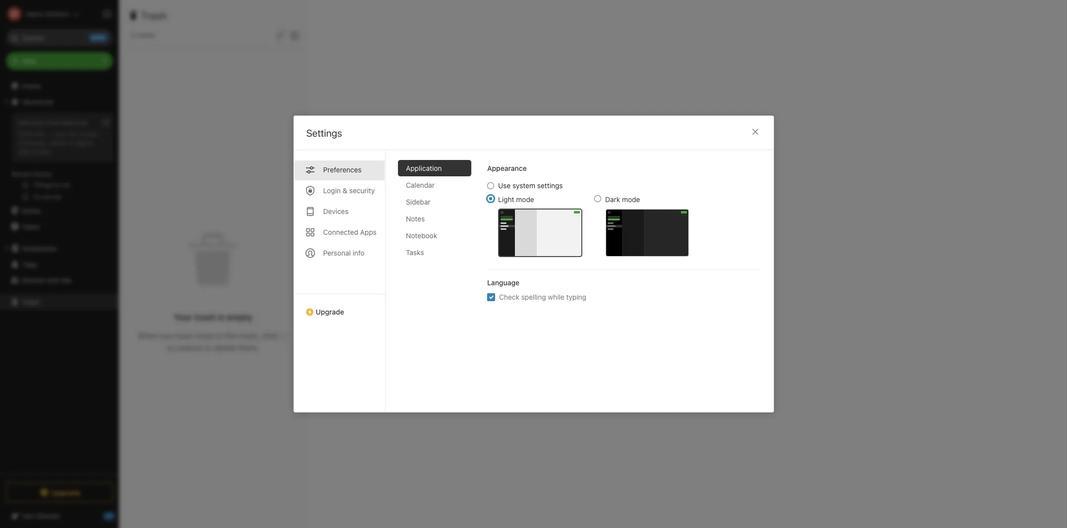 Task type: vqa. For each thing, say whether or not it's contained in the screenshot.
right mode
yes



Task type: locate. For each thing, give the bounding box(es) containing it.
upgrade inside tab list
[[316, 308, 344, 316]]

0 vertical spatial notes
[[137, 31, 155, 39]]

1 vertical spatial trash
[[22, 298, 40, 306]]

light
[[498, 195, 514, 204]]

tasks inside "tab"
[[406, 248, 424, 257]]

notes left in
[[195, 332, 215, 340]]

1 horizontal spatial notes
[[195, 332, 215, 340]]

tasks
[[22, 222, 40, 231], [406, 248, 424, 257]]

to inside icon on a note, notebook, stack or tag to add it here.
[[87, 139, 93, 147]]

the inside when you have notes in the trash, click '...' to restore or delete them.
[[225, 332, 237, 340]]

the right in
[[225, 332, 237, 340]]

home link
[[0, 78, 119, 94]]

new button
[[6, 52, 113, 70]]

0 horizontal spatial the
[[34, 130, 44, 138]]

the left the ...
[[34, 130, 44, 138]]

spelling
[[521, 293, 546, 302]]

1 horizontal spatial to
[[168, 343, 175, 352]]

Check spelling while typing checkbox
[[487, 293, 495, 301]]

application
[[406, 164, 442, 173]]

0 horizontal spatial mode
[[516, 195, 534, 204]]

Search text field
[[13, 29, 106, 47]]

tree
[[0, 78, 119, 474]]

to inside when you have notes in the trash, click '...' to restore or delete them.
[[168, 343, 175, 352]]

delete
[[214, 343, 236, 352]]

trash
[[195, 312, 216, 323]]

tags button
[[0, 256, 119, 272]]

to down you
[[168, 343, 175, 352]]

personal info
[[323, 249, 365, 257]]

1 horizontal spatial the
[[225, 332, 237, 340]]

option group
[[487, 181, 690, 257]]

settings
[[537, 181, 563, 190]]

to down note,
[[87, 139, 93, 147]]

1 horizontal spatial trash
[[141, 10, 167, 21]]

close image
[[750, 126, 761, 138]]

notebook tab
[[398, 228, 471, 244]]

&
[[342, 186, 347, 195]]

upgrade button
[[294, 294, 385, 320], [6, 483, 113, 503]]

connected
[[323, 228, 358, 237]]

dark
[[605, 195, 620, 204]]

a
[[78, 130, 81, 138]]

info
[[353, 249, 365, 257]]

note,
[[83, 130, 98, 138]]

group containing add your first shortcut
[[0, 110, 119, 207]]

language
[[487, 279, 520, 287]]

0 vertical spatial the
[[34, 130, 44, 138]]

1 vertical spatial to
[[168, 343, 175, 352]]

when you have notes in the trash, click '...' to restore or delete them.
[[138, 332, 289, 352]]

shortcuts
[[22, 97, 53, 106]]

'...'
[[280, 332, 289, 340]]

use
[[498, 181, 511, 190]]

1 vertical spatial notes
[[195, 332, 215, 340]]

recent notes
[[11, 170, 52, 178]]

on
[[69, 130, 76, 138]]

empty
[[227, 312, 253, 323]]

notes
[[137, 31, 155, 39], [195, 332, 215, 340]]

trash down shared
[[22, 298, 40, 306]]

0 horizontal spatial tab list
[[294, 150, 386, 413]]

0 vertical spatial tasks
[[22, 222, 40, 231]]

first
[[47, 119, 60, 126]]

0 horizontal spatial or
[[68, 139, 74, 147]]

1 horizontal spatial tab list
[[398, 160, 479, 413]]

notes up tasks button
[[22, 207, 41, 215]]

or inside icon on a note, notebook, stack or tag to add it here.
[[68, 139, 74, 147]]

1 vertical spatial the
[[225, 332, 237, 340]]

tasks up notebooks
[[22, 222, 40, 231]]

0 vertical spatial or
[[68, 139, 74, 147]]

home
[[22, 82, 41, 90]]

1 horizontal spatial mode
[[622, 195, 640, 204]]

application tab
[[398, 160, 471, 177]]

None search field
[[13, 29, 106, 47]]

stack
[[50, 139, 66, 147]]

1 vertical spatial upgrade button
[[6, 483, 113, 503]]

new
[[22, 57, 36, 65]]

personal
[[323, 249, 351, 257]]

shortcut
[[61, 119, 87, 126]]

0 horizontal spatial tasks
[[22, 222, 40, 231]]

mode
[[516, 195, 534, 204], [622, 195, 640, 204]]

notes
[[34, 170, 52, 178], [22, 207, 41, 215], [406, 215, 425, 223]]

Light mode radio
[[487, 195, 494, 202]]

0 vertical spatial trash
[[141, 10, 167, 21]]

upgrade button inside tab list
[[294, 294, 385, 320]]

notes inside notes tab
[[406, 215, 425, 223]]

mode right dark
[[622, 195, 640, 204]]

when
[[138, 332, 158, 340]]

shared
[[22, 276, 44, 284]]

click
[[18, 130, 33, 138]]

restore
[[177, 343, 202, 352]]

1 vertical spatial upgrade
[[51, 489, 81, 497]]

Dark mode radio
[[594, 195, 601, 202]]

or down on
[[68, 139, 74, 147]]

tab list for appearance
[[398, 160, 479, 413]]

shared with me link
[[0, 272, 119, 288]]

1 horizontal spatial upgrade button
[[294, 294, 385, 320]]

mode down system
[[516, 195, 534, 204]]

upgrade
[[316, 308, 344, 316], [51, 489, 81, 497]]

trash up "0 notes"
[[141, 10, 167, 21]]

to
[[87, 139, 93, 147], [168, 343, 175, 352]]

notes down sidebar
[[406, 215, 425, 223]]

0 vertical spatial upgrade
[[316, 308, 344, 316]]

notes right 0
[[137, 31, 155, 39]]

group
[[0, 110, 119, 207]]

tab list containing application
[[398, 160, 479, 413]]

1 vertical spatial tasks
[[406, 248, 424, 257]]

1 horizontal spatial or
[[204, 343, 212, 352]]

the
[[34, 130, 44, 138], [225, 332, 237, 340]]

notebooks link
[[0, 241, 119, 256]]

1 vertical spatial or
[[204, 343, 212, 352]]

1 mode from the left
[[516, 195, 534, 204]]

0 horizontal spatial upgrade
[[51, 489, 81, 497]]

or left delete
[[204, 343, 212, 352]]

1 horizontal spatial upgrade
[[316, 308, 344, 316]]

click
[[261, 332, 278, 340]]

me
[[62, 276, 72, 284]]

tab list containing preferences
[[294, 150, 386, 413]]

trash
[[141, 10, 167, 21], [22, 298, 40, 306]]

icon
[[54, 130, 67, 138]]

tree containing home
[[0, 78, 119, 474]]

tab list
[[294, 150, 386, 413], [398, 160, 479, 413]]

0 vertical spatial upgrade button
[[294, 294, 385, 320]]

settings image
[[101, 8, 113, 20]]

upgrade for upgrade popup button in tab list
[[316, 308, 344, 316]]

tags
[[22, 260, 37, 269]]

or inside when you have notes in the trash, click '...' to restore or delete them.
[[204, 343, 212, 352]]

tasks down notebook
[[406, 248, 424, 257]]

in
[[217, 332, 223, 340]]

upgrade for upgrade popup button to the left
[[51, 489, 81, 497]]

or
[[68, 139, 74, 147], [204, 343, 212, 352]]

0 horizontal spatial to
[[87, 139, 93, 147]]

notes inside when you have notes in the trash, click '...' to restore or delete them.
[[195, 332, 215, 340]]

0 vertical spatial to
[[87, 139, 93, 147]]

2 mode from the left
[[622, 195, 640, 204]]

notebook,
[[18, 139, 48, 147]]

1 horizontal spatial tasks
[[406, 248, 424, 257]]



Task type: describe. For each thing, give the bounding box(es) containing it.
preferences
[[323, 166, 362, 174]]

notes link
[[0, 203, 119, 219]]

the inside "tree"
[[34, 130, 44, 138]]

notebook
[[406, 232, 437, 240]]

option group containing use system settings
[[487, 181, 690, 257]]

login & security
[[323, 186, 375, 195]]

calendar
[[406, 181, 435, 189]]

with
[[46, 276, 60, 284]]

sidebar
[[406, 198, 430, 206]]

your
[[32, 119, 46, 126]]

apps
[[360, 228, 377, 237]]

mode for dark mode
[[622, 195, 640, 204]]

tag
[[76, 139, 85, 147]]

settings
[[306, 127, 342, 139]]

system
[[513, 181, 535, 190]]

sidebar tab
[[398, 194, 471, 210]]

while
[[548, 293, 564, 302]]

expand notebooks image
[[2, 244, 10, 252]]

add
[[18, 119, 30, 126]]

connected apps
[[323, 228, 377, 237]]

tasks inside button
[[22, 222, 40, 231]]

...
[[46, 130, 52, 138]]

note list element
[[119, 0, 308, 529]]

notes tab
[[398, 211, 471, 227]]

0 horizontal spatial upgrade button
[[6, 483, 113, 503]]

notebooks
[[22, 244, 57, 253]]

have
[[176, 332, 193, 340]]

trash link
[[0, 294, 119, 310]]

security
[[349, 186, 375, 195]]

mode for light mode
[[516, 195, 534, 204]]

add
[[18, 148, 29, 156]]

0 horizontal spatial notes
[[137, 31, 155, 39]]

add your first shortcut
[[18, 119, 87, 126]]

check
[[499, 293, 519, 302]]

dark mode
[[605, 195, 640, 204]]

0 horizontal spatial trash
[[22, 298, 40, 306]]

you
[[161, 332, 174, 340]]

here.
[[37, 148, 52, 156]]

typing
[[566, 293, 586, 302]]

0
[[131, 31, 135, 39]]

tasks button
[[0, 219, 119, 235]]

tab list for application
[[294, 150, 386, 413]]

notes right recent
[[34, 170, 52, 178]]

tasks tab
[[398, 244, 471, 261]]

check spelling while typing
[[499, 293, 586, 302]]

calendar tab
[[398, 177, 471, 193]]

Use system settings radio
[[487, 182, 494, 189]]

shortcuts button
[[0, 94, 119, 110]]

it
[[31, 148, 35, 156]]

appearance
[[487, 164, 527, 173]]

your
[[174, 312, 192, 323]]

notes inside notes link
[[22, 207, 41, 215]]

login
[[323, 186, 341, 195]]

light mode
[[498, 195, 534, 204]]

use system settings
[[498, 181, 563, 190]]

your trash is empty
[[174, 312, 253, 323]]

0 notes
[[131, 31, 155, 39]]

recent
[[11, 170, 32, 178]]

shared with me
[[22, 276, 72, 284]]

note window - empty element
[[308, 0, 1068, 529]]

click the ...
[[18, 130, 52, 138]]

is
[[218, 312, 224, 323]]

group inside "tree"
[[0, 110, 119, 207]]

trash inside the note list element
[[141, 10, 167, 21]]

devices
[[323, 207, 348, 216]]

them.
[[238, 343, 259, 352]]

trash,
[[239, 332, 259, 340]]

icon on a note, notebook, stack or tag to add it here.
[[18, 130, 98, 156]]



